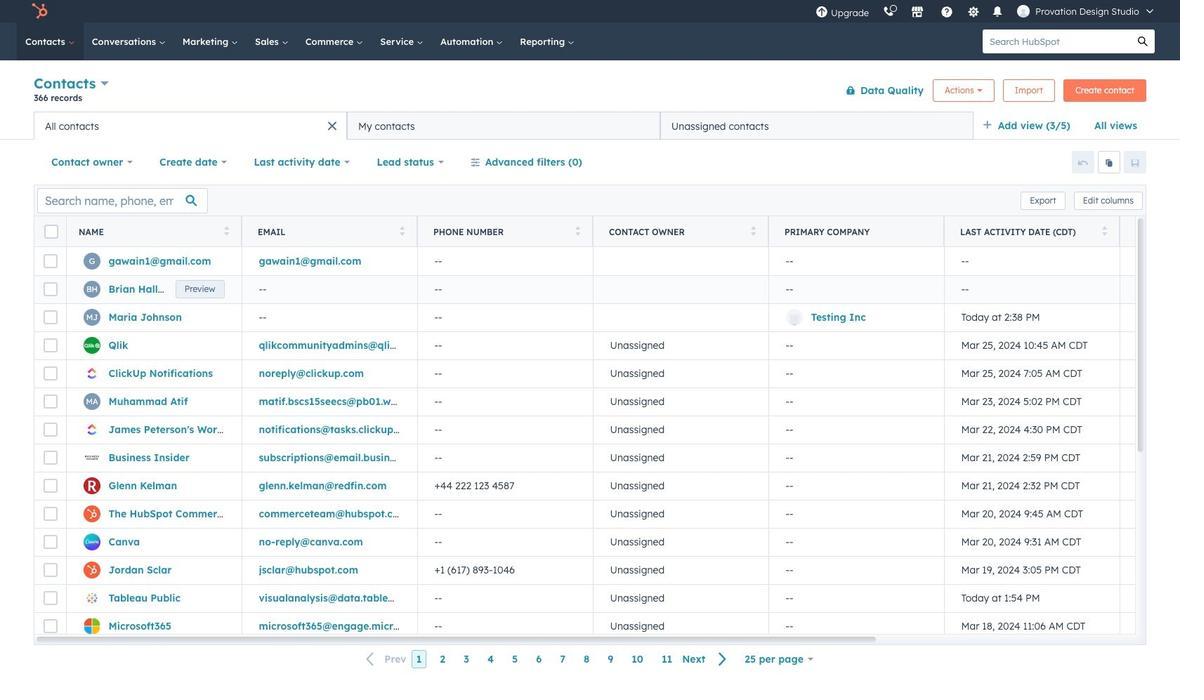 Task type: locate. For each thing, give the bounding box(es) containing it.
pagination navigation
[[358, 650, 736, 669]]

press to sort. element
[[224, 226, 229, 238], [399, 226, 405, 238], [575, 226, 580, 238], [751, 226, 756, 238], [1102, 226, 1107, 238]]

banner
[[34, 72, 1147, 112]]

1 press to sort. image from the left
[[224, 226, 229, 236]]

james peterson image
[[1017, 5, 1030, 18]]

2 press to sort. image from the left
[[399, 226, 405, 236]]

press to sort. image for 5th press to sort. element from left
[[1102, 226, 1107, 236]]

press to sort. image
[[224, 226, 229, 236], [399, 226, 405, 236], [575, 226, 580, 236], [751, 226, 756, 236], [1102, 226, 1107, 236]]

5 press to sort. image from the left
[[1102, 226, 1107, 236]]

4 press to sort. element from the left
[[751, 226, 756, 238]]

column header
[[769, 216, 945, 247]]

4 press to sort. image from the left
[[751, 226, 756, 236]]

menu
[[809, 0, 1163, 22]]

3 press to sort. image from the left
[[575, 226, 580, 236]]

press to sort. image for 1st press to sort. element
[[224, 226, 229, 236]]

press to sort. image for 4th press to sort. element from left
[[751, 226, 756, 236]]

5 press to sort. element from the left
[[1102, 226, 1107, 238]]



Task type: describe. For each thing, give the bounding box(es) containing it.
press to sort. image for 2nd press to sort. element
[[399, 226, 405, 236]]

2 press to sort. element from the left
[[399, 226, 405, 238]]

marketplaces image
[[911, 6, 924, 19]]

1 press to sort. element from the left
[[224, 226, 229, 238]]

press to sort. image for third press to sort. element from right
[[575, 226, 580, 236]]

Search HubSpot search field
[[983, 30, 1131, 53]]

3 press to sort. element from the left
[[575, 226, 580, 238]]

Search name, phone, email addresses, or company search field
[[37, 188, 208, 213]]



Task type: vqa. For each thing, say whether or not it's contained in the screenshot.
4th Press to sort. icon from the right
yes



